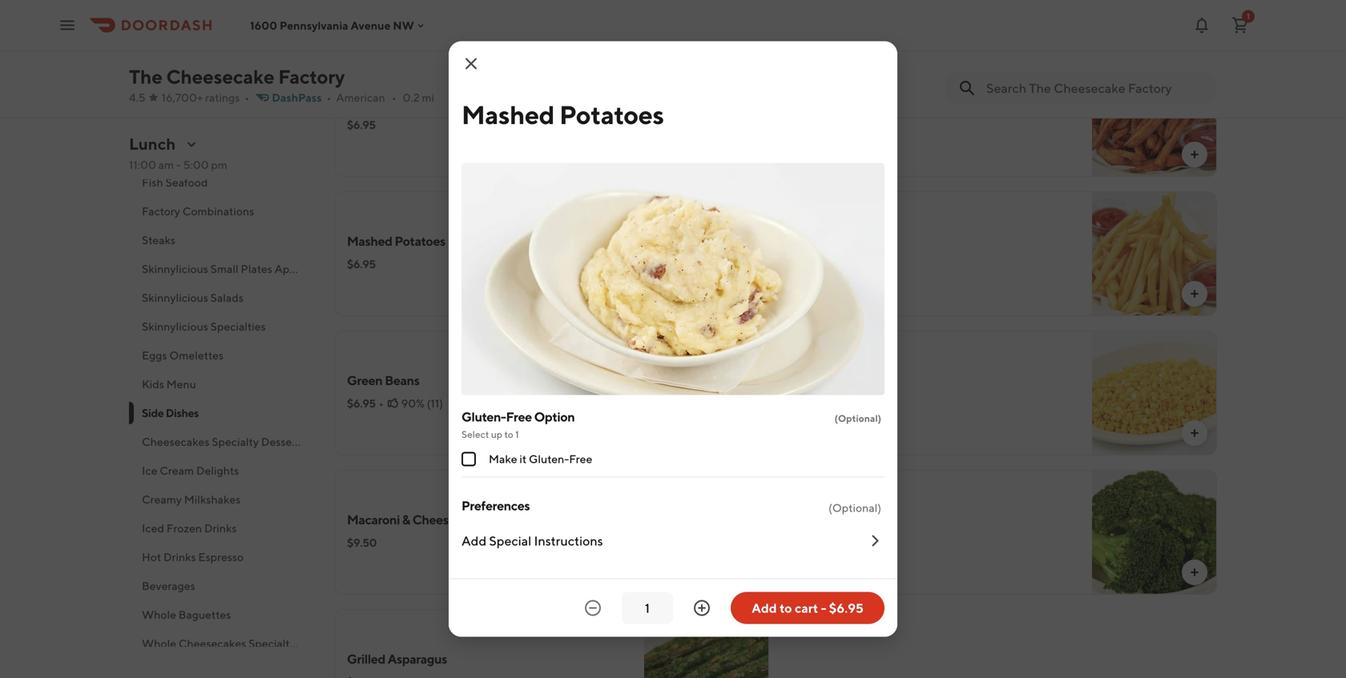 Task type: locate. For each thing, give the bounding box(es) containing it.
- right am
[[176, 158, 181, 172]]

0 vertical spatial fries
[[874, 94, 901, 109]]

0 vertical spatial mashed potatoes
[[462, 100, 664, 130]]

0 horizontal spatial side dishes
[[142, 407, 199, 420]]

1 horizontal spatial potatoes
[[560, 100, 664, 130]]

1 vertical spatial gluten-
[[529, 453, 569, 466]]

to right up
[[505, 429, 514, 440]]

skinnylicious small plates appetizers
[[142, 262, 330, 276]]

add item to cart image for sweet potato fries
[[1189, 148, 1201, 161]]

1 horizontal spatial -
[[821, 601, 827, 616]]

specialty up the ice cream delights button
[[212, 436, 259, 449]]

0 horizontal spatial dishes
[[166, 407, 199, 420]]

81% (66)
[[849, 258, 893, 271]]

select
[[462, 429, 489, 440]]

small
[[211, 262, 239, 276]]

0 horizontal spatial free
[[506, 410, 532, 425]]

(11)
[[427, 397, 443, 410]]

• left american
[[327, 91, 331, 104]]

1 horizontal spatial side
[[334, 17, 369, 38]]

ice
[[142, 464, 157, 478]]

1 horizontal spatial to
[[780, 601, 792, 616]]

1600 pennsylvania avenue nw button
[[250, 19, 427, 32]]

free inside gluten-free option select up to 1
[[506, 410, 532, 425]]

2 vertical spatial add item to cart image
[[741, 567, 753, 579]]

1 horizontal spatial fries
[[874, 94, 901, 109]]

specialty left cakes
[[249, 638, 296, 651]]

skinnylicious inside skinnylicious salads button
[[142, 291, 208, 305]]

whole baguettes
[[142, 609, 231, 622]]

0 vertical spatial drinks
[[204, 522, 237, 535]]

whole
[[142, 609, 176, 622], [142, 638, 176, 651]]

drinks
[[204, 522, 237, 535], [163, 551, 196, 564]]

1 vertical spatial add item to cart image
[[1189, 427, 1201, 440]]

factory up steaks
[[142, 205, 180, 218]]

$6.95 right cart at the bottom right of page
[[829, 601, 864, 616]]

2 vertical spatial add item to cart image
[[1189, 567, 1201, 579]]

spinach
[[397, 94, 442, 109]]

add item to cart image for mashed potatoes
[[741, 288, 753, 301]]

Item Search search field
[[987, 79, 1205, 97]]

1 horizontal spatial add
[[752, 601, 777, 616]]

1 horizontal spatial 1
[[1247, 12, 1250, 21]]

1 vertical spatial side dishes
[[142, 407, 199, 420]]

3 skinnylicious from the top
[[142, 320, 208, 333]]

0 horizontal spatial side
[[142, 407, 164, 420]]

$6.95 • for french
[[795, 258, 832, 271]]

add left the special
[[462, 534, 487, 549]]

add item to cart image for macaroni & cheese
[[741, 567, 753, 579]]

whole down beverages
[[142, 609, 176, 622]]

skinnylicious up skinnylicious specialties
[[142, 291, 208, 305]]

1 whole from the top
[[142, 609, 176, 622]]

instructions
[[534, 534, 603, 549]]

green beans image
[[644, 331, 769, 456]]

0 vertical spatial factory
[[278, 65, 345, 88]]

gluten- right it
[[529, 453, 569, 466]]

$6.95 •
[[795, 258, 832, 271], [347, 397, 384, 410]]

0 vertical spatial skinnylicious
[[142, 262, 208, 276]]

1 vertical spatial free
[[569, 453, 593, 466]]

add special instructions button
[[462, 520, 885, 563]]

0 vertical spatial potatoes
[[560, 100, 664, 130]]

side dishes
[[334, 17, 424, 38], [142, 407, 199, 420]]

(66)
[[871, 258, 893, 271]]

beans
[[385, 373, 420, 388]]

open menu image
[[58, 16, 77, 35]]

1 vertical spatial cheesecakes
[[179, 638, 246, 651]]

mashed potatoes image
[[644, 192, 769, 317]]

0 vertical spatial side
[[334, 17, 369, 38]]

fries right potato on the right top of page
[[874, 94, 901, 109]]

1 vertical spatial -
[[821, 601, 827, 616]]

close mashed potatoes image
[[462, 54, 481, 73]]

sweet
[[795, 94, 831, 109]]

drinks right hot
[[163, 551, 196, 564]]

french fries image
[[1092, 192, 1217, 317]]

0 vertical spatial free
[[506, 410, 532, 425]]

0 vertical spatial mashed
[[462, 100, 555, 130]]

to left cart at the bottom right of page
[[780, 601, 792, 616]]

cakes
[[298, 638, 329, 651]]

2 whole from the top
[[142, 638, 176, 651]]

0 vertical spatial add item to cart image
[[741, 288, 753, 301]]

- inside button
[[821, 601, 827, 616]]

gluten-
[[462, 410, 506, 425], [529, 453, 569, 466]]

1 vertical spatial potatoes
[[395, 234, 446, 249]]

skinnylicious inside skinnylicious small plates appetizers button
[[142, 262, 208, 276]]

0 horizontal spatial 1
[[515, 429, 519, 440]]

skinnylicious for skinnylicious specialties
[[142, 320, 208, 333]]

creamy
[[142, 493, 182, 507]]

steaks button
[[129, 226, 315, 255]]

0 horizontal spatial add
[[462, 534, 487, 549]]

1 items, open order cart image
[[1231, 16, 1250, 35]]

0 horizontal spatial $6.95 •
[[347, 397, 384, 410]]

skinnylicious for skinnylicious small plates appetizers
[[142, 262, 208, 276]]

pennsylvania
[[280, 19, 348, 32]]

1 right notification bell icon
[[1247, 12, 1250, 21]]

0 vertical spatial dishes
[[372, 17, 424, 38]]

seafood
[[165, 176, 208, 189]]

11:00 am - 5:00 pm
[[129, 158, 228, 172]]

it
[[520, 453, 527, 466]]

avenue
[[351, 19, 391, 32]]

add item to cart image for french fries
[[1189, 288, 1201, 301]]

add item to cart image
[[1189, 148, 1201, 161], [1189, 288, 1201, 301], [1189, 567, 1201, 579]]

mashed potatoes
[[462, 100, 664, 130], [347, 234, 446, 249]]

- right cart at the bottom right of page
[[821, 601, 827, 616]]

&
[[402, 513, 410, 528]]

1 vertical spatial skinnylicious
[[142, 291, 208, 305]]

free down option
[[569, 453, 593, 466]]

0 vertical spatial (optional)
[[835, 413, 882, 424]]

1 vertical spatial to
[[780, 601, 792, 616]]

0 horizontal spatial potatoes
[[395, 234, 446, 249]]

2 skinnylicious from the top
[[142, 291, 208, 305]]

ratings
[[205, 91, 240, 104]]

skinnylicious inside 'skinnylicious specialties' button
[[142, 320, 208, 333]]

$6.95 down the french
[[795, 258, 824, 271]]

up
[[491, 429, 503, 440]]

1 vertical spatial factory
[[142, 205, 180, 218]]

$6.95 • down "green"
[[347, 397, 384, 410]]

increase quantity by 1 image
[[692, 599, 712, 618]]

1 horizontal spatial side dishes
[[334, 17, 424, 38]]

sweet potato fries
[[795, 94, 901, 109]]

0 vertical spatial add item to cart image
[[1189, 148, 1201, 161]]

side
[[334, 17, 369, 38], [142, 407, 164, 420]]

0 vertical spatial 1
[[1247, 12, 1250, 21]]

2 vertical spatial skinnylicious
[[142, 320, 208, 333]]

0 vertical spatial gluten-
[[462, 410, 506, 425]]

1 horizontal spatial dishes
[[372, 17, 424, 38]]

skinnylicious down steaks
[[142, 262, 208, 276]]

skinnylicious up "eggs omelettes"
[[142, 320, 208, 333]]

side left nw at the left top
[[334, 17, 369, 38]]

creamy milkshakes
[[142, 493, 241, 507]]

1 vertical spatial $6.95 •
[[347, 397, 384, 410]]

add item to cart image
[[741, 288, 753, 301], [1189, 427, 1201, 440], [741, 567, 753, 579]]

Current quantity is 1 number field
[[632, 600, 664, 618]]

• down green beans
[[379, 397, 384, 410]]

pm
[[211, 158, 228, 172]]

0 horizontal spatial mashed
[[347, 234, 392, 249]]

1 horizontal spatial mashed potatoes
[[462, 100, 664, 130]]

mashed
[[462, 100, 555, 130], [347, 234, 392, 249]]

free
[[506, 410, 532, 425], [569, 453, 593, 466]]

to inside add to cart - $6.95 button
[[780, 601, 792, 616]]

mashed potatoes dialog
[[449, 41, 898, 638]]

1 vertical spatial mashed potatoes
[[347, 234, 446, 249]]

0 vertical spatial whole
[[142, 609, 176, 622]]

cheesecakes up cream
[[142, 436, 210, 449]]

3 add item to cart image from the top
[[1189, 567, 1201, 579]]

1 skinnylicious from the top
[[142, 262, 208, 276]]

green beans
[[347, 373, 420, 388]]

0 horizontal spatial drinks
[[163, 551, 196, 564]]

1 horizontal spatial $6.95 •
[[795, 258, 832, 271]]

1 horizontal spatial mashed
[[462, 100, 555, 130]]

1 vertical spatial mashed
[[347, 234, 392, 249]]

1 vertical spatial 1
[[515, 429, 519, 440]]

whole down whole baguettes
[[142, 638, 176, 651]]

ice cream delights
[[142, 464, 239, 478]]

make it gluten-free
[[489, 453, 593, 466]]

cheesecakes specialty desserts
[[142, 436, 305, 449]]

1 vertical spatial add item to cart image
[[1189, 288, 1201, 301]]

hot drinks espresso
[[142, 551, 244, 564]]

drinks down creamy milkshakes button
[[204, 522, 237, 535]]

dishes down menu
[[166, 407, 199, 420]]

$6.95 • down the french
[[795, 258, 832, 271]]

(optional)
[[835, 413, 882, 424], [829, 502, 882, 515]]

$6.95 down "green"
[[347, 397, 376, 410]]

fresh corn image
[[1092, 331, 1217, 456]]

• left 0.2
[[392, 91, 396, 104]]

4.5
[[129, 91, 146, 104]]

add for add to cart - $6.95
[[752, 601, 777, 616]]

gluten- up the select
[[462, 410, 506, 425]]

0 horizontal spatial -
[[176, 158, 181, 172]]

0 horizontal spatial factory
[[142, 205, 180, 218]]

1600
[[250, 19, 277, 32]]

notification bell image
[[1193, 16, 1212, 35]]

factory
[[278, 65, 345, 88], [142, 205, 180, 218]]

creamy milkshakes button
[[129, 486, 315, 515]]

cheesecakes down baguettes on the bottom left of the page
[[179, 638, 246, 651]]

1 right up
[[515, 429, 519, 440]]

dashpass •
[[272, 91, 331, 104]]

0 vertical spatial add
[[462, 534, 487, 549]]

fries up 81%
[[837, 234, 865, 249]]

the
[[129, 65, 162, 88]]

dishes up american • 0.2 mi
[[372, 17, 424, 38]]

fresh corn
[[795, 373, 857, 388]]

cheesecake
[[166, 65, 274, 88]]

0 vertical spatial to
[[505, 429, 514, 440]]

free left option
[[506, 410, 532, 425]]

side down kids
[[142, 407, 164, 420]]

sautéed spinach image
[[644, 52, 769, 177]]

(optional) inside gluten-free option group
[[835, 413, 882, 424]]

0 vertical spatial side dishes
[[334, 17, 424, 38]]

•
[[245, 91, 249, 104], [327, 91, 331, 104], [392, 91, 396, 104], [827, 258, 832, 271], [379, 397, 384, 410]]

0 vertical spatial -
[[176, 158, 181, 172]]

2 add item to cart image from the top
[[1189, 288, 1201, 301]]

0 horizontal spatial to
[[505, 429, 514, 440]]

0 horizontal spatial gluten-
[[462, 410, 506, 425]]

1 vertical spatial fries
[[837, 234, 865, 249]]

add for add special instructions
[[462, 534, 487, 549]]

mashed inside dialog
[[462, 100, 555, 130]]

omelettes
[[169, 349, 224, 362]]

1 vertical spatial add
[[752, 601, 777, 616]]

factory up dashpass • on the top left of the page
[[278, 65, 345, 88]]

cheesecakes
[[142, 436, 210, 449], [179, 638, 246, 651]]

Make it Gluten-Free checkbox
[[462, 452, 476, 467]]

lunch
[[129, 135, 176, 153]]

add
[[462, 534, 487, 549], [752, 601, 777, 616]]

skinnylicious small plates appetizers button
[[129, 255, 330, 284]]

0 vertical spatial $6.95 •
[[795, 258, 832, 271]]

1 add item to cart image from the top
[[1189, 148, 1201, 161]]

1 inside button
[[1247, 12, 1250, 21]]

1 vertical spatial whole
[[142, 638, 176, 651]]

special
[[489, 534, 532, 549]]

$6.95 right appetizers
[[347, 258, 376, 271]]

16,700+ ratings •
[[162, 91, 249, 104]]

kids menu button
[[129, 370, 315, 399]]

add left cart at the bottom right of page
[[752, 601, 777, 616]]

potatoes
[[560, 100, 664, 130], [395, 234, 446, 249]]



Task type: vqa. For each thing, say whether or not it's contained in the screenshot.
the 'ratings'
yes



Task type: describe. For each thing, give the bounding box(es) containing it.
whole cheesecakes specialty cakes
[[142, 638, 329, 651]]

skinnylicious salads button
[[129, 284, 315, 313]]

potatoes inside dialog
[[560, 100, 664, 130]]

kids
[[142, 378, 164, 391]]

skinnylicious for skinnylicious salads
[[142, 291, 208, 305]]

add special instructions
[[462, 534, 603, 549]]

11:00
[[129, 158, 156, 172]]

american • 0.2 mi
[[336, 91, 434, 104]]

broccoli image
[[1092, 470, 1217, 596]]

grilled
[[347, 652, 385, 667]]

whole for whole baguettes
[[142, 609, 176, 622]]

cheese
[[413, 513, 456, 528]]

1 horizontal spatial gluten-
[[529, 453, 569, 466]]

factory combinations
[[142, 205, 254, 218]]

grilled asparagus
[[347, 652, 447, 667]]

whole cheesecakes specialty cakes button
[[129, 630, 329, 659]]

hot
[[142, 551, 161, 564]]

macaroni
[[347, 513, 400, 528]]

beverages
[[142, 580, 195, 593]]

1600 pennsylvania avenue nw
[[250, 19, 414, 32]]

beverages button
[[129, 572, 315, 601]]

1 horizontal spatial drinks
[[204, 522, 237, 535]]

french fries
[[795, 234, 865, 249]]

macaroni & cheese
[[347, 513, 456, 528]]

factory combinations button
[[129, 197, 315, 226]]

mashed potatoes inside mashed potatoes dialog
[[462, 100, 664, 130]]

potato
[[833, 94, 871, 109]]

cart
[[795, 601, 818, 616]]

1 vertical spatial specialty
[[249, 638, 296, 651]]

ice cream delights button
[[129, 457, 315, 486]]

$9.50
[[347, 537, 377, 550]]

delights
[[196, 464, 239, 478]]

make
[[489, 453, 517, 466]]

$6.95 inside button
[[829, 601, 864, 616]]

gluten-free option select up to 1
[[462, 410, 575, 440]]

decrease quantity by 1 image
[[583, 599, 603, 618]]

french
[[795, 234, 835, 249]]

hot drinks espresso button
[[129, 543, 315, 572]]

$6.95 • for green
[[347, 397, 384, 410]]

mi
[[422, 91, 434, 104]]

factory inside button
[[142, 205, 180, 218]]

sweet potato fries image
[[1092, 52, 1217, 177]]

iced frozen drinks button
[[129, 515, 315, 543]]

macaroni & cheese image
[[644, 470, 769, 596]]

am
[[158, 158, 174, 172]]

whole for whole cheesecakes specialty cakes
[[142, 638, 176, 651]]

preferences
[[462, 499, 530, 514]]

eggs omelettes button
[[129, 341, 315, 370]]

frozen
[[167, 522, 202, 535]]

baguettes
[[179, 609, 231, 622]]

add to cart - $6.95
[[752, 601, 864, 616]]

espresso
[[198, 551, 244, 564]]

milkshakes
[[184, 493, 241, 507]]

eggs omelettes
[[142, 349, 224, 362]]

$6.95 down fresh
[[795, 397, 824, 410]]

90%
[[401, 397, 425, 410]]

whole baguettes button
[[129, 601, 315, 630]]

menu
[[166, 378, 196, 391]]

fish seafood button
[[129, 168, 315, 197]]

gluten- inside gluten-free option select up to 1
[[462, 410, 506, 425]]

cheesecakes specialty desserts button
[[129, 428, 315, 457]]

add item to cart image for fresh corn
[[1189, 427, 1201, 440]]

1 inside gluten-free option select up to 1
[[515, 429, 519, 440]]

gluten-free option group
[[462, 408, 885, 478]]

fish seafood
[[142, 176, 208, 189]]

1 horizontal spatial factory
[[278, 65, 345, 88]]

1 vertical spatial side
[[142, 407, 164, 420]]

0 horizontal spatial mashed potatoes
[[347, 234, 446, 249]]

dashpass
[[272, 91, 322, 104]]

corn
[[829, 373, 857, 388]]

$6.95 down sautéed
[[347, 118, 376, 131]]

grilled asparagus image
[[644, 610, 769, 679]]

cream
[[160, 464, 194, 478]]

sautéed
[[347, 94, 394, 109]]

option
[[534, 410, 575, 425]]

5:00
[[183, 158, 209, 172]]

fresh
[[795, 373, 827, 388]]

desserts
[[261, 436, 305, 449]]

81%
[[849, 258, 869, 271]]

skinnylicious specialties
[[142, 320, 266, 333]]

0 horizontal spatial fries
[[837, 234, 865, 249]]

skinnylicious salads
[[142, 291, 244, 305]]

1 vertical spatial drinks
[[163, 551, 196, 564]]

0 vertical spatial cheesecakes
[[142, 436, 210, 449]]

steaks
[[142, 234, 176, 247]]

16,700+
[[162, 91, 203, 104]]

plates
[[241, 262, 272, 276]]

0 vertical spatial specialty
[[212, 436, 259, 449]]

specialties
[[211, 320, 266, 333]]

• down the cheesecake factory
[[245, 91, 249, 104]]

1 button
[[1225, 9, 1257, 41]]

salads
[[211, 291, 244, 305]]

green
[[347, 373, 383, 388]]

iced
[[142, 522, 164, 535]]

broccoli
[[795, 513, 841, 528]]

appetizers
[[275, 262, 330, 276]]

• down french fries
[[827, 258, 832, 271]]

the cheesecake factory
[[129, 65, 345, 88]]

asparagus
[[388, 652, 447, 667]]

1 vertical spatial dishes
[[166, 407, 199, 420]]

90% (11)
[[401, 397, 443, 410]]

iced frozen drinks
[[142, 522, 237, 535]]

1 horizontal spatial free
[[569, 453, 593, 466]]

fish
[[142, 176, 163, 189]]

1 vertical spatial (optional)
[[829, 502, 882, 515]]

eggs
[[142, 349, 167, 362]]

to inside gluten-free option select up to 1
[[505, 429, 514, 440]]



